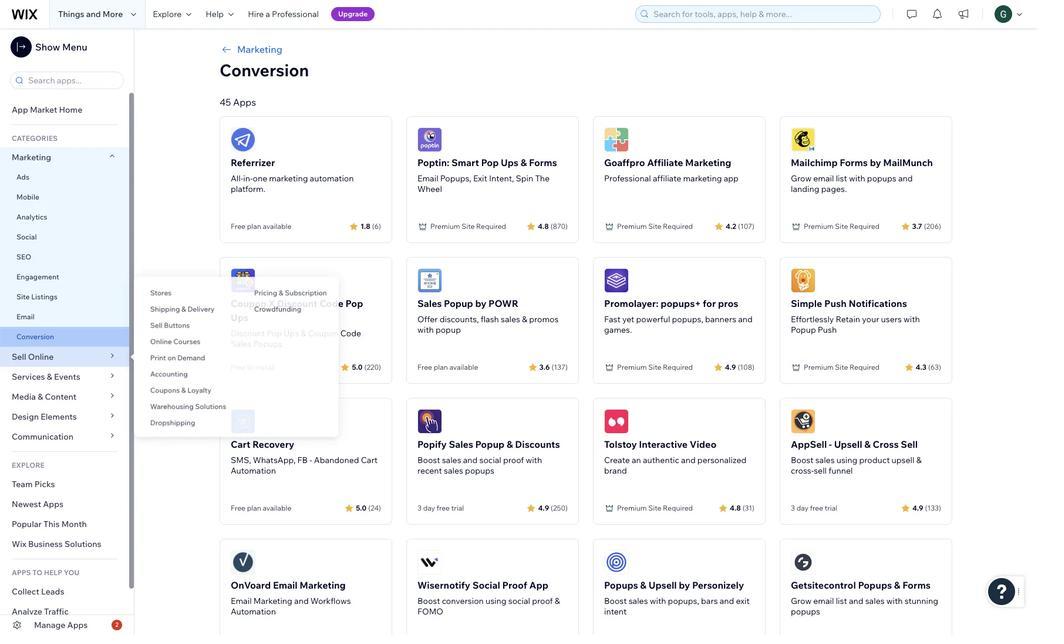 Task type: describe. For each thing, give the bounding box(es) containing it.
wix
[[12, 539, 26, 550]]

forms inside getsitecontrol popups & forms grow email list and sales with stunning popups
[[903, 580, 931, 591]]

appsell - upsell & cross sell boost sales using product upsell & cross-sell funnel
[[791, 439, 922, 476]]

media
[[12, 392, 36, 402]]

automation inside onvoard email marketing email marketing and workflows automation
[[231, 607, 276, 617]]

you
[[64, 568, 79, 577]]

analyze
[[12, 607, 42, 617]]

wix business solutions
[[12, 539, 101, 550]]

email right "onvoard"
[[273, 580, 298, 591]]

cart recovery logo image
[[231, 409, 255, 434]]

home
[[59, 105, 82, 115]]

site for mailchimp forms by mailmunch
[[835, 222, 848, 231]]

(250)
[[551, 504, 568, 512]]

marketing inside referrizer all-in-one marketing automation platform.
[[269, 173, 308, 184]]

team picks
[[12, 479, 55, 490]]

discounts
[[515, 439, 560, 450]]

4.8 for tolstoy interactive video
[[730, 504, 741, 512]]

required for marketing
[[663, 222, 693, 231]]

tolstoy interactive video create an authentic and personalized brand
[[604, 439, 747, 476]]

smart
[[452, 157, 479, 169]]

newest apps link
[[0, 494, 129, 514]]

site for simple push notifications
[[835, 363, 848, 372]]

delivery
[[187, 304, 214, 313]]

5.0 (220)
[[352, 363, 381, 371]]

manage
[[34, 620, 65, 631]]

coupon x discount code pop ups discount pop ups & coupon code sales popups
[[231, 298, 363, 349]]

listings
[[31, 292, 57, 301]]

sales down popify
[[442, 455, 461, 466]]

using inside wisernotify social proof app boost conversion using social proof & fomo
[[486, 596, 507, 607]]

& inside wisernotify social proof app boost conversion using social proof & fomo
[[555, 596, 560, 607]]

2
[[115, 621, 119, 629]]

4.8 for poptin: smart pop ups & forms
[[538, 222, 549, 230]]

popups inside the popify sales popup & discounts boost sales and social proof with recent sales popups
[[465, 466, 494, 476]]

for
[[703, 298, 716, 309]]

poptin:
[[418, 157, 449, 169]]

and inside tolstoy interactive video create an authentic and personalized brand
[[681, 455, 696, 466]]

coupons & loyalty
[[149, 386, 211, 395]]

required for forms
[[476, 222, 506, 231]]

popups inside getsitecontrol popups & forms grow email list and sales with stunning popups
[[858, 580, 892, 591]]

engagement
[[16, 272, 59, 281]]

solutions inside warehousing solutions link
[[195, 403, 226, 412]]

simple push notifications effortlessly retain your users with popup push
[[791, 298, 920, 335]]

sms,
[[231, 455, 251, 466]]

required for yet
[[663, 363, 693, 372]]

team picks link
[[0, 474, 129, 494]]

0 horizontal spatial professional
[[272, 9, 319, 19]]

day for popify
[[423, 504, 435, 513]]

free for popify
[[437, 504, 450, 513]]

spin
[[516, 173, 533, 184]]

site inside site listings 'link'
[[16, 292, 30, 301]]

0 vertical spatial cart
[[231, 439, 250, 450]]

(107)
[[738, 222, 755, 230]]

warehousing
[[149, 403, 193, 412]]

help
[[206, 9, 224, 19]]

stunning
[[905, 596, 938, 607]]

marketing down "onvoard"
[[254, 596, 292, 607]]

1 horizontal spatial marketing link
[[220, 42, 953, 56]]

shipping & delivery
[[149, 304, 214, 313]]

with inside getsitecontrol popups & forms grow email list and sales with stunning popups
[[887, 596, 903, 607]]

goaffpro
[[604, 157, 645, 169]]

sales inside sales popup by powr offer discounts, flash sales & promos with popup
[[501, 314, 520, 325]]

sidebar element
[[0, 28, 134, 635]]

1 vertical spatial cart
[[361, 455, 378, 466]]

grow for mailchimp
[[791, 173, 812, 184]]

appsell
[[791, 439, 827, 450]]

conversion inside sidebar "element"
[[16, 332, 54, 341]]

Search for tools, apps, help & more... field
[[650, 6, 877, 22]]

required for email
[[850, 222, 880, 231]]

(137)
[[552, 363, 568, 371]]

premium site required for affiliate
[[617, 222, 693, 231]]

getsitecontrol popups & forms grow email list and sales with stunning popups
[[791, 580, 938, 617]]

app inside sidebar "element"
[[12, 105, 28, 115]]

help button
[[199, 0, 241, 28]]

this
[[43, 519, 60, 530]]

marketing inside 'goaffpro affiliate marketing professional affiliate marketing app'
[[685, 157, 731, 169]]

list for mailchimp
[[836, 173, 847, 184]]

with inside sales popup by powr offer discounts, flash sales & promos with popup
[[418, 325, 434, 335]]

email for mailchimp
[[814, 173, 834, 184]]

personalized
[[698, 455, 747, 466]]

upsell for &
[[649, 580, 677, 591]]

business
[[28, 539, 63, 550]]

premium for retain
[[804, 363, 834, 372]]

apps for 45 apps
[[233, 96, 256, 108]]

popify sales popup & discounts logo image
[[418, 409, 442, 434]]

email link
[[0, 307, 129, 327]]

promolayer: popups+ for pros logo image
[[604, 268, 629, 293]]

day for appsell
[[797, 504, 809, 513]]

boost inside wisernotify social proof app boost conversion using social proof & fomo
[[418, 596, 440, 607]]

referrizer
[[231, 157, 275, 169]]

communication
[[12, 432, 75, 442]]

& inside 'poptin: smart pop ups & forms email popups, exit intent, spin the wheel'
[[521, 157, 527, 169]]

with inside mailchimp forms by mailmunch grow email list with popups and landing pages.
[[849, 173, 865, 184]]

0 vertical spatial push
[[824, 298, 847, 309]]

popify
[[418, 439, 447, 450]]

1 vertical spatial coupon
[[308, 328, 339, 339]]

wisernotify social proof app logo image
[[418, 550, 442, 575]]

intent,
[[489, 173, 514, 184]]

elements
[[41, 412, 77, 422]]

subscription
[[286, 288, 328, 297]]

sell
[[814, 466, 827, 476]]

sales right recent
[[444, 466, 463, 476]]

email inside 'poptin: smart pop ups & forms email popups, exit intent, spin the wheel'
[[418, 173, 438, 184]]

hire a professional
[[248, 9, 319, 19]]

simple push notifications logo image
[[791, 268, 816, 293]]

tolstoy interactive video logo image
[[604, 409, 629, 434]]

pages.
[[821, 184, 847, 194]]

& inside getsitecontrol popups & forms grow email list and sales with stunning popups
[[894, 580, 901, 591]]

& inside sales popup by powr offer discounts, flash sales & promos with popup
[[522, 314, 527, 325]]

install
[[255, 363, 275, 372]]

fb
[[297, 455, 308, 466]]

(220)
[[364, 363, 381, 371]]

poptin: smart pop ups & forms email popups, exit intent, spin the wheel
[[418, 157, 557, 194]]

notifications
[[849, 298, 907, 309]]

onvoard
[[231, 580, 271, 591]]

4.9 (250)
[[538, 504, 568, 512]]

affiliate
[[653, 173, 681, 184]]

menu
[[62, 41, 87, 53]]

marketing up workflows
[[300, 580, 346, 591]]

onvoard email marketing logo image
[[231, 550, 255, 575]]

one
[[253, 173, 267, 184]]

automation inside cart recovery sms, whatsapp, fb - abandoned cart automation
[[231, 466, 276, 476]]

site for tolstoy interactive video
[[648, 504, 661, 513]]

apps for manage apps
[[67, 620, 88, 631]]

popups & upsell by personizely boost sales with popups, bars and exit intent
[[604, 580, 750, 617]]

email down "onvoard"
[[231, 596, 252, 607]]

pop inside 'poptin: smart pop ups & forms email popups, exit intent, spin the wheel'
[[481, 157, 499, 169]]

mailmunch
[[883, 157, 933, 169]]

upsell for -
[[834, 439, 862, 450]]

4.2 (107)
[[726, 222, 755, 230]]

explore
[[12, 461, 45, 470]]

collect leads
[[12, 587, 64, 597]]

sell buttons
[[149, 321, 189, 329]]

sales inside 'appsell - upsell & cross sell boost sales using product upsell & cross-sell funnel'
[[815, 455, 835, 466]]

free plan available for in-
[[231, 222, 291, 231]]

free for referrizer
[[231, 222, 245, 231]]

flash
[[481, 314, 499, 325]]

things
[[58, 9, 84, 19]]

1 horizontal spatial discount
[[277, 298, 317, 309]]

upgrade button
[[331, 7, 375, 21]]

premium for &
[[430, 222, 460, 231]]

1 vertical spatial push
[[818, 325, 837, 335]]

popup inside sales popup by powr offer discounts, flash sales & promos with popup
[[444, 298, 473, 309]]

popups inside getsitecontrol popups & forms grow email list and sales with stunning popups
[[791, 607, 820, 617]]

referrizer all-in-one marketing automation platform.
[[231, 157, 354, 194]]

3 for popify sales popup & discounts
[[418, 504, 422, 513]]

newest
[[12, 499, 41, 510]]

4.9 for appsell - upsell & cross sell
[[913, 504, 923, 512]]

popup inside the popify sales popup & discounts boost sales and social proof with recent sales popups
[[475, 439, 505, 450]]

sell for sell online
[[12, 352, 26, 362]]

sales inside the popify sales popup & discounts boost sales and social proof with recent sales popups
[[449, 439, 473, 450]]

social inside the popify sales popup & discounts boost sales and social proof with recent sales popups
[[479, 455, 501, 466]]

accounting
[[149, 370, 187, 379]]

show
[[35, 41, 60, 53]]

coupons
[[149, 386, 179, 395]]

popups inside mailchimp forms by mailmunch grow email list with popups and landing pages.
[[867, 173, 897, 184]]

3 day free trial for popify
[[418, 504, 464, 513]]

marketing inside 'goaffpro affiliate marketing professional affiliate marketing app'
[[683, 173, 722, 184]]

popular
[[12, 519, 42, 530]]

popups, inside promolayer: popups+ for pros fast yet powerful popups, banners and games.
[[672, 314, 703, 325]]

0 horizontal spatial discount
[[231, 328, 265, 339]]

mobile link
[[0, 187, 129, 207]]

sales inside coupon x discount code pop ups discount pop ups & coupon code sales popups
[[231, 339, 252, 349]]

to
[[247, 363, 254, 372]]

premium site required for fast
[[617, 363, 693, 372]]

proof inside the popify sales popup & discounts boost sales and social proof with recent sales popups
[[503, 455, 524, 466]]

cross
[[873, 439, 899, 450]]

warehousing solutions
[[149, 403, 226, 412]]

4.3
[[916, 363, 927, 371]]

services & events
[[12, 372, 80, 382]]

0 horizontal spatial coupon
[[231, 298, 266, 309]]

social inside wisernotify social proof app boost conversion using social proof & fomo
[[508, 596, 530, 607]]

powerful
[[636, 314, 670, 325]]

and inside mailchimp forms by mailmunch grow email list with popups and landing pages.
[[898, 173, 913, 184]]

free to install
[[231, 363, 275, 372]]

grow for getsitecontrol
[[791, 596, 812, 607]]



Task type: locate. For each thing, give the bounding box(es) containing it.
marketing
[[237, 43, 282, 55], [12, 152, 51, 163], [685, 157, 731, 169], [300, 580, 346, 591], [254, 596, 292, 607]]

email inside email link
[[16, 312, 35, 321]]

3 down cross-
[[791, 504, 795, 513]]

0 vertical spatial sales
[[418, 298, 442, 309]]

2 email from the top
[[814, 596, 834, 607]]

1 vertical spatial online
[[28, 352, 54, 362]]

site listings link
[[0, 287, 129, 307]]

email inside getsitecontrol popups & forms grow email list and sales with stunning popups
[[814, 596, 834, 607]]

effortlessly
[[791, 314, 834, 325]]

services
[[12, 372, 45, 382]]

social inside "link"
[[16, 233, 37, 241]]

& inside the popify sales popup & discounts boost sales and social proof with recent sales popups
[[507, 439, 513, 450]]

picks
[[35, 479, 55, 490]]

forms inside 'poptin: smart pop ups & forms email popups, exit intent, spin the wheel'
[[529, 157, 557, 169]]

2 day from the left
[[797, 504, 809, 513]]

1 marketing from the left
[[269, 173, 308, 184]]

app right 'proof'
[[529, 580, 548, 591]]

using inside 'appsell - upsell & cross sell boost sales using product upsell & cross-sell funnel'
[[837, 455, 858, 466]]

1 vertical spatial sales
[[231, 339, 252, 349]]

code up 5.0 (220)
[[340, 328, 361, 339]]

0 vertical spatial 5.0
[[352, 363, 363, 371]]

free for sales popup by powr
[[418, 363, 432, 372]]

1 vertical spatial ups
[[231, 312, 248, 324]]

1 horizontal spatial popups
[[791, 607, 820, 617]]

1 horizontal spatial solutions
[[195, 403, 226, 412]]

and down getsitecontrol
[[849, 596, 864, 607]]

premium up promolayer: popups+ for pros logo
[[617, 222, 647, 231]]

3 day free trial for appsell
[[791, 504, 838, 513]]

marketing right one
[[269, 173, 308, 184]]

upsell left personizely
[[649, 580, 677, 591]]

premium for affiliate
[[617, 222, 647, 231]]

sales inside popups & upsell by personizely boost sales with popups, bars and exit intent
[[629, 596, 648, 607]]

site for promolayer: popups+ for pros
[[648, 363, 661, 372]]

2 3 from the left
[[791, 504, 795, 513]]

premium site required for an
[[617, 504, 693, 513]]

affiliate
[[647, 157, 683, 169]]

site down pages.
[[835, 222, 848, 231]]

sales left stunning
[[865, 596, 885, 607]]

1 horizontal spatial 3 day free trial
[[791, 504, 838, 513]]

0 vertical spatial solutions
[[195, 403, 226, 412]]

forms up the
[[529, 157, 557, 169]]

required down affiliate
[[663, 222, 693, 231]]

fast
[[604, 314, 621, 325]]

0 vertical spatial social
[[479, 455, 501, 466]]

pop
[[481, 157, 499, 169], [346, 298, 363, 309], [267, 328, 282, 339]]

0 horizontal spatial social
[[479, 455, 501, 466]]

create
[[604, 455, 630, 466]]

design elements
[[12, 412, 77, 422]]

premium down wheel
[[430, 222, 460, 231]]

0 vertical spatial plan
[[247, 222, 261, 231]]

online up print
[[149, 337, 171, 346]]

site for goaffpro affiliate marketing
[[648, 222, 661, 231]]

apps to help you
[[12, 568, 79, 577]]

marketing inside sidebar "element"
[[12, 152, 51, 163]]

popups down the mailmunch
[[867, 173, 897, 184]]

cart up sms,
[[231, 439, 250, 450]]

ups
[[501, 157, 519, 169], [231, 312, 248, 324], [284, 328, 299, 339]]

2 grow from the top
[[791, 596, 812, 607]]

0 horizontal spatial popup
[[444, 298, 473, 309]]

offer
[[418, 314, 438, 325]]

premium down landing
[[804, 222, 834, 231]]

popups right getsitecontrol
[[858, 580, 892, 591]]

day down cross-
[[797, 504, 809, 513]]

games.
[[604, 325, 632, 335]]

premium site required for retain
[[804, 363, 880, 372]]

and down video
[[681, 455, 696, 466]]

1 vertical spatial apps
[[43, 499, 63, 510]]

coupon down the crowdfunding link
[[308, 328, 339, 339]]

1 vertical spatial marketing link
[[0, 147, 129, 167]]

popular this month link
[[0, 514, 129, 534]]

4.9 (108)
[[725, 363, 755, 371]]

1 horizontal spatial popups
[[604, 580, 638, 591]]

4.9 for promolayer: popups+ for pros
[[725, 363, 736, 371]]

recovery
[[253, 439, 294, 450]]

services & events link
[[0, 367, 129, 387]]

with inside simple push notifications effortlessly retain your users with popup push
[[904, 314, 920, 325]]

and inside the popify sales popup & discounts boost sales and social proof with recent sales popups
[[463, 455, 478, 466]]

0 vertical spatial upsell
[[834, 439, 862, 450]]

2 vertical spatial sell
[[901, 439, 918, 450]]

& inside coupon x discount code pop ups discount pop ups & coupon code sales popups
[[301, 328, 306, 339]]

upsell inside popups & upsell by personizely boost sales with popups, bars and exit intent
[[649, 580, 677, 591]]

0 horizontal spatial online
[[28, 352, 54, 362]]

popups,
[[672, 314, 703, 325], [668, 596, 699, 607]]

1 horizontal spatial 4.9
[[725, 363, 736, 371]]

popups, inside popups & upsell by personizely boost sales with popups, bars and exit intent
[[668, 596, 699, 607]]

professional inside 'goaffpro affiliate marketing professional affiliate marketing app'
[[604, 173, 651, 184]]

free down the offer
[[418, 363, 432, 372]]

plan for sms,
[[247, 504, 261, 513]]

apps
[[233, 96, 256, 108], [43, 499, 63, 510], [67, 620, 88, 631]]

1 vertical spatial popup
[[791, 325, 816, 335]]

solutions down loyalty
[[195, 403, 226, 412]]

seo
[[16, 253, 31, 261]]

- right fb on the left bottom of page
[[310, 455, 312, 466]]

2 horizontal spatial sales
[[449, 439, 473, 450]]

free plan available down popup
[[418, 363, 478, 372]]

sell inside 'appsell - upsell & cross sell boost sales using product upsell & cross-sell funnel'
[[901, 439, 918, 450]]

3.6
[[539, 363, 550, 371]]

upsell
[[892, 455, 915, 466]]

whatsapp,
[[253, 455, 296, 466]]

& inside popups & upsell by personizely boost sales with popups, bars and exit intent
[[640, 580, 647, 591]]

boost down popify
[[418, 455, 440, 466]]

1 horizontal spatial free
[[810, 504, 823, 513]]

0 vertical spatial ups
[[501, 157, 519, 169]]

hire
[[248, 9, 264, 19]]

list inside getsitecontrol popups & forms grow email list and sales with stunning popups
[[836, 596, 847, 607]]

apps for newest apps
[[43, 499, 63, 510]]

0 vertical spatial -
[[829, 439, 832, 450]]

0 horizontal spatial social
[[16, 233, 37, 241]]

engagement link
[[0, 267, 129, 287]]

available for whatsapp,
[[263, 504, 291, 513]]

discount up to
[[231, 328, 265, 339]]

trial
[[451, 504, 464, 513], [825, 504, 838, 513]]

email for getsitecontrol
[[814, 596, 834, 607]]

market
[[30, 105, 57, 115]]

1 horizontal spatial coupon
[[308, 328, 339, 339]]

using down 'proof'
[[486, 596, 507, 607]]

2 horizontal spatial by
[[870, 157, 881, 169]]

warehousing solutions link
[[133, 398, 238, 418]]

1 automation from the top
[[231, 466, 276, 476]]

3 day free trial down recent
[[418, 504, 464, 513]]

conversion up 45 apps
[[220, 60, 309, 80]]

plan down sms,
[[247, 504, 261, 513]]

online up services & events
[[28, 352, 54, 362]]

0 vertical spatial popups
[[867, 173, 897, 184]]

free for cart recovery
[[231, 504, 245, 513]]

professional down goaffpro
[[604, 173, 651, 184]]

- inside cart recovery sms, whatsapp, fb - abandoned cart automation
[[310, 455, 312, 466]]

popups inside coupon x discount code pop ups discount pop ups & coupon code sales popups
[[253, 339, 282, 349]]

1 vertical spatial sell
[[12, 352, 26, 362]]

list for getsitecontrol
[[836, 596, 847, 607]]

coupon x discount code pop ups logo image
[[231, 268, 255, 293]]

4.9 for popify sales popup & discounts
[[538, 504, 549, 512]]

free for appsell
[[810, 504, 823, 513]]

(870)
[[551, 222, 568, 230]]

upsell up the funnel
[[834, 439, 862, 450]]

product
[[859, 455, 890, 466]]

demand
[[177, 354, 205, 362]]

1 vertical spatial -
[[310, 455, 312, 466]]

boost inside 'appsell - upsell & cross sell boost sales using product upsell & cross-sell funnel'
[[791, 455, 814, 466]]

sales inside getsitecontrol popups & forms grow email list and sales with stunning popups
[[865, 596, 885, 607]]

sell for sell buttons
[[149, 321, 162, 329]]

goaffpro affiliate marketing professional affiliate marketing app
[[604, 157, 739, 184]]

and down pros
[[738, 314, 753, 325]]

apps up the 'this' at the bottom left of page
[[43, 499, 63, 510]]

popup down simple
[[791, 325, 816, 335]]

5.0 left (24)
[[356, 504, 367, 512]]

and right recent
[[463, 455, 478, 466]]

2 horizontal spatial pop
[[481, 157, 499, 169]]

design
[[12, 412, 39, 422]]

goaffpro affiliate marketing logo image
[[604, 127, 629, 152]]

email down poptin:
[[418, 173, 438, 184]]

ups down the crowdfunding link
[[284, 328, 299, 339]]

0 vertical spatial marketing link
[[220, 42, 953, 56]]

using
[[837, 455, 858, 466], [486, 596, 507, 607]]

pricing
[[254, 288, 278, 297]]

available for powr
[[450, 363, 478, 372]]

online courses link
[[133, 332, 238, 352]]

solutions down month
[[65, 539, 101, 550]]

plan for in-
[[247, 222, 261, 231]]

online inside sell online link
[[28, 352, 54, 362]]

popups & upsell by personizely logo image
[[604, 550, 629, 575]]

and left more
[[86, 9, 101, 19]]

list
[[836, 173, 847, 184], [836, 596, 847, 607]]

automation down recovery on the bottom of the page
[[231, 466, 276, 476]]

wisernotify social proof app boost conversion using social proof & fomo
[[418, 580, 560, 617]]

team
[[12, 479, 33, 490]]

1 vertical spatial 4.8
[[730, 504, 741, 512]]

1 horizontal spatial pop
[[346, 298, 363, 309]]

social inside wisernotify social proof app boost conversion using social proof & fomo
[[473, 580, 500, 591]]

free plan available for by
[[418, 363, 478, 372]]

an
[[632, 455, 641, 466]]

ups down the coupon x discount code pop ups logo
[[231, 312, 248, 324]]

grow inside mailchimp forms by mailmunch grow email list with popups and landing pages.
[[791, 173, 812, 184]]

2 horizontal spatial ups
[[501, 157, 519, 169]]

- inside 'appsell - upsell & cross sell boost sales using product upsell & cross-sell funnel'
[[829, 439, 832, 450]]

popup inside simple push notifications effortlessly retain your users with popup push
[[791, 325, 816, 335]]

boost inside popups & upsell by personizely boost sales with popups, bars and exit intent
[[604, 596, 627, 607]]

0 horizontal spatial 4.8
[[538, 222, 549, 230]]

marketing down 'categories'
[[12, 152, 51, 163]]

premium for fast
[[617, 363, 647, 372]]

required down intent,
[[476, 222, 506, 231]]

site listings
[[16, 292, 57, 301]]

1 horizontal spatial forms
[[840, 157, 868, 169]]

1 vertical spatial popups,
[[668, 596, 699, 607]]

0 vertical spatial code
[[320, 298, 344, 309]]

1 trial from the left
[[451, 504, 464, 513]]

day
[[423, 504, 435, 513], [797, 504, 809, 513]]

1 3 from the left
[[418, 504, 422, 513]]

2 horizontal spatial 4.9
[[913, 504, 923, 512]]

app inside wisernotify social proof app boost conversion using social proof & fomo
[[529, 580, 548, 591]]

1 horizontal spatial marketing
[[683, 173, 722, 184]]

and inside getsitecontrol popups & forms grow email list and sales with stunning popups
[[849, 596, 864, 607]]

premium
[[430, 222, 460, 231], [617, 222, 647, 231], [804, 222, 834, 231], [617, 363, 647, 372], [804, 363, 834, 372], [617, 504, 647, 513]]

2 vertical spatial popup
[[475, 439, 505, 450]]

site for poptin: smart pop ups & forms
[[462, 222, 475, 231]]

popups+
[[661, 298, 701, 309]]

stores
[[149, 288, 171, 297]]

show menu button
[[11, 36, 87, 58]]

sell down shipping
[[149, 321, 162, 329]]

collect leads link
[[0, 582, 129, 602]]

free down recent
[[437, 504, 450, 513]]

platform.
[[231, 184, 266, 194]]

banners
[[705, 314, 736, 325]]

popups down getsitecontrol
[[791, 607, 820, 617]]

hire a professional link
[[241, 0, 326, 28]]

0 horizontal spatial solutions
[[65, 539, 101, 550]]

2 3 day free trial from the left
[[791, 504, 838, 513]]

2 vertical spatial sales
[[449, 439, 473, 450]]

4.8 left (31)
[[730, 504, 741, 512]]

popups
[[253, 339, 282, 349], [604, 580, 638, 591], [858, 580, 892, 591]]

popups inside popups & upsell by personizely boost sales with popups, bars and exit intent
[[604, 580, 638, 591]]

by inside mailchimp forms by mailmunch grow email list with popups and landing pages.
[[870, 157, 881, 169]]

0 vertical spatial popups,
[[672, 314, 703, 325]]

social link
[[0, 227, 129, 247]]

1 3 day free trial from the left
[[418, 504, 464, 513]]

premium site required down exit
[[430, 222, 506, 231]]

1 horizontal spatial cart
[[361, 455, 378, 466]]

0 horizontal spatial -
[[310, 455, 312, 466]]

boost down popups & upsell by personizely logo
[[604, 596, 627, 607]]

required for your
[[850, 363, 880, 372]]

plan for by
[[434, 363, 448, 372]]

popups right recent
[[465, 466, 494, 476]]

referrizer logo image
[[231, 127, 255, 152]]

abandoned
[[314, 455, 359, 466]]

0 horizontal spatial popups
[[253, 339, 282, 349]]

tolstoy
[[604, 439, 637, 450]]

email down the site listings
[[16, 312, 35, 321]]

1 vertical spatial free plan available
[[418, 363, 478, 372]]

2 marketing from the left
[[683, 173, 722, 184]]

0 vertical spatial by
[[870, 157, 881, 169]]

list inside mailchimp forms by mailmunch grow email list with popups and landing pages.
[[836, 173, 847, 184]]

available for one
[[263, 222, 291, 231]]

sales inside sales popup by powr offer discounts, flash sales & promos with popup
[[418, 298, 442, 309]]

by for popup
[[475, 298, 486, 309]]

and inside onvoard email marketing email marketing and workflows automation
[[294, 596, 309, 607]]

upsell
[[834, 439, 862, 450], [649, 580, 677, 591]]

list down mailchimp
[[836, 173, 847, 184]]

available down popup
[[450, 363, 478, 372]]

sell inside sidebar "element"
[[12, 352, 26, 362]]

2 horizontal spatial popups
[[867, 173, 897, 184]]

0 vertical spatial pop
[[481, 157, 499, 169]]

free plan available
[[231, 222, 291, 231], [418, 363, 478, 372], [231, 504, 291, 513]]

0 horizontal spatial forms
[[529, 157, 557, 169]]

email inside mailchimp forms by mailmunch grow email list with popups and landing pages.
[[814, 173, 834, 184]]

free plan available for sms,
[[231, 504, 291, 513]]

0 horizontal spatial trial
[[451, 504, 464, 513]]

and inside popups & upsell by personizely boost sales with popups, bars and exit intent
[[720, 596, 734, 607]]

personizely
[[692, 580, 744, 591]]

professional right a at the left top of the page
[[272, 9, 319, 19]]

0 vertical spatial professional
[[272, 9, 319, 19]]

1 horizontal spatial apps
[[67, 620, 88, 631]]

premium site required for &
[[430, 222, 506, 231]]

0 horizontal spatial ups
[[231, 312, 248, 324]]

ups inside 'poptin: smart pop ups & forms email popups, exit intent, spin the wheel'
[[501, 157, 519, 169]]

0 vertical spatial list
[[836, 173, 847, 184]]

online inside online courses link
[[149, 337, 171, 346]]

2 free from the left
[[810, 504, 823, 513]]

more
[[103, 9, 123, 19]]

upsell inside 'appsell - upsell & cross sell boost sales using product upsell & cross-sell funnel'
[[834, 439, 862, 450]]

5.0 for pop
[[352, 363, 363, 371]]

0 vertical spatial popup
[[444, 298, 473, 309]]

0 horizontal spatial 4.9
[[538, 504, 549, 512]]

pros
[[718, 298, 738, 309]]

stores link
[[133, 282, 238, 302]]

plan down popup
[[434, 363, 448, 372]]

1 vertical spatial plan
[[434, 363, 448, 372]]

1 vertical spatial using
[[486, 596, 507, 607]]

site down retain
[[835, 363, 848, 372]]

premium site required for grow
[[804, 222, 880, 231]]

popups, down popups+
[[672, 314, 703, 325]]

1 horizontal spatial ups
[[284, 328, 299, 339]]

print
[[149, 354, 165, 362]]

appsell - upsell & cross sell logo image
[[791, 409, 816, 434]]

trial for sales
[[451, 504, 464, 513]]

with right intent
[[650, 596, 666, 607]]

1 vertical spatial pop
[[346, 298, 363, 309]]

0 vertical spatial coupon
[[231, 298, 266, 309]]

discount down pricing & subscription
[[277, 298, 317, 309]]

5.0 left (220)
[[352, 363, 363, 371]]

1 vertical spatial code
[[340, 328, 361, 339]]

1 vertical spatial automation
[[231, 607, 276, 617]]

popups up install
[[253, 339, 282, 349]]

1 horizontal spatial conversion
[[220, 60, 309, 80]]

by inside sales popup by powr offer discounts, flash sales & promos with popup
[[475, 298, 486, 309]]

required down authentic
[[663, 504, 693, 513]]

1 vertical spatial list
[[836, 596, 847, 607]]

0 vertical spatial social
[[16, 233, 37, 241]]

analytics
[[16, 213, 47, 221]]

premium site required down pages.
[[804, 222, 880, 231]]

1 grow from the top
[[791, 173, 812, 184]]

3 for appsell - upsell & cross sell
[[791, 504, 795, 513]]

x
[[268, 298, 275, 309]]

required down promolayer: popups+ for pros fast yet powerful popups, banners and games.
[[663, 363, 693, 372]]

mailchimp forms by mailmunch logo image
[[791, 127, 816, 152]]

0 horizontal spatial cart
[[231, 439, 250, 450]]

0 vertical spatial grow
[[791, 173, 812, 184]]

5.0 for fb
[[356, 504, 367, 512]]

2 list from the top
[[836, 596, 847, 607]]

email
[[418, 173, 438, 184], [16, 312, 35, 321], [273, 580, 298, 591], [231, 596, 252, 607]]

premium site required down powerful
[[617, 363, 693, 372]]

by inside popups & upsell by personizely boost sales with popups, bars and exit intent
[[679, 580, 690, 591]]

forms inside mailchimp forms by mailmunch grow email list with popups and landing pages.
[[840, 157, 868, 169]]

poptin: smart pop ups & forms logo image
[[418, 127, 442, 152]]

forms up pages.
[[840, 157, 868, 169]]

1.8
[[361, 222, 370, 230]]

0 vertical spatial email
[[814, 173, 834, 184]]

0 horizontal spatial marketing
[[269, 173, 308, 184]]

print on demand link
[[133, 348, 238, 368]]

required for authentic
[[663, 504, 693, 513]]

interactive
[[639, 439, 688, 450]]

(6)
[[372, 222, 381, 230]]

with right users
[[904, 314, 920, 325]]

premium site required down affiliate
[[617, 222, 693, 231]]

available down whatsapp,
[[263, 504, 291, 513]]

with right pages.
[[849, 173, 865, 184]]

premium down the games.
[[617, 363, 647, 372]]

forms up stunning
[[903, 580, 931, 591]]

1 vertical spatial solutions
[[65, 539, 101, 550]]

proof inside wisernotify social proof app boost conversion using social proof & fomo
[[532, 596, 553, 607]]

0 horizontal spatial day
[[423, 504, 435, 513]]

1 email from the top
[[814, 173, 834, 184]]

boost
[[418, 455, 440, 466], [791, 455, 814, 466], [418, 596, 440, 607], [604, 596, 627, 607]]

by for forms
[[870, 157, 881, 169]]

1 horizontal spatial sales
[[418, 298, 442, 309]]

premium for grow
[[804, 222, 834, 231]]

solutions inside 'wix business solutions' link
[[65, 539, 101, 550]]

sell up upsell
[[901, 439, 918, 450]]

0 vertical spatial conversion
[[220, 60, 309, 80]]

0 horizontal spatial marketing link
[[0, 147, 129, 167]]

0 vertical spatial 4.8
[[538, 222, 549, 230]]

3 down recent
[[418, 504, 422, 513]]

with inside popups & upsell by personizely boost sales with popups, bars and exit intent
[[650, 596, 666, 607]]

free down sms,
[[231, 504, 245, 513]]

0 vertical spatial app
[[12, 105, 28, 115]]

1 vertical spatial discount
[[231, 328, 265, 339]]

popup up "discounts,"
[[444, 298, 473, 309]]

1 vertical spatial conversion
[[16, 332, 54, 341]]

conversion up sell online
[[16, 332, 54, 341]]

2 trial from the left
[[825, 504, 838, 513]]

site down powerful
[[648, 363, 661, 372]]

Search apps... field
[[25, 72, 120, 89]]

marketing
[[269, 173, 308, 184], [683, 173, 722, 184]]

and inside promolayer: popups+ for pros fast yet powerful popups, banners and games.
[[738, 314, 753, 325]]

2 vertical spatial by
[[679, 580, 690, 591]]

4.9 left (133)
[[913, 504, 923, 512]]

free left to
[[231, 363, 245, 372]]

2 automation from the top
[[231, 607, 276, 617]]

media & content link
[[0, 387, 129, 407]]

0 horizontal spatial using
[[486, 596, 507, 607]]

sales popup by powr logo image
[[418, 268, 442, 293]]

push up retain
[[824, 298, 847, 309]]

1 free from the left
[[437, 504, 450, 513]]

0 horizontal spatial sales
[[231, 339, 252, 349]]

email down mailchimp
[[814, 173, 834, 184]]

sales right intent
[[629, 596, 648, 607]]

conversion
[[442, 596, 484, 607]]

grow inside getsitecontrol popups & forms grow email list and sales with stunning popups
[[791, 596, 812, 607]]

apps right 45
[[233, 96, 256, 108]]

popup
[[444, 298, 473, 309], [791, 325, 816, 335], [475, 439, 505, 450]]

workflows
[[311, 596, 351, 607]]

4.9 left "(108)"
[[725, 363, 736, 371]]

premium for an
[[617, 504, 647, 513]]

retain
[[836, 314, 860, 325]]

push down simple
[[818, 325, 837, 335]]

pricing & subscription link
[[238, 282, 340, 302]]

boost inside the popify sales popup & discounts boost sales and social proof with recent sales popups
[[418, 455, 440, 466]]

sales up to
[[231, 339, 252, 349]]

0 horizontal spatial 3
[[418, 504, 422, 513]]

(108)
[[738, 363, 755, 371]]

apps inside newest apps link
[[43, 499, 63, 510]]

2 horizontal spatial popup
[[791, 325, 816, 335]]

1 horizontal spatial online
[[149, 337, 171, 346]]

available down platform. on the top left of the page
[[263, 222, 291, 231]]

using left product
[[837, 455, 858, 466]]

getsitecontrol popups & forms logo image
[[791, 550, 816, 575]]

help
[[44, 568, 62, 577]]

popups, left bars
[[668, 596, 699, 607]]

free for coupon x discount code pop ups
[[231, 363, 245, 372]]

1 vertical spatial app
[[529, 580, 548, 591]]

1 vertical spatial social
[[508, 596, 530, 607]]

trial for -
[[825, 504, 838, 513]]

1 horizontal spatial professional
[[604, 173, 651, 184]]

email down getsitecontrol
[[814, 596, 834, 607]]

1 list from the top
[[836, 173, 847, 184]]

coupons & loyalty link
[[133, 381, 238, 401]]

free down sell
[[810, 504, 823, 513]]

list down getsitecontrol
[[836, 596, 847, 607]]

with inside the popify sales popup & discounts boost sales and social proof with recent sales popups
[[526, 455, 542, 466]]

0 horizontal spatial pop
[[267, 328, 282, 339]]

1 horizontal spatial by
[[679, 580, 690, 591]]

1 day from the left
[[423, 504, 435, 513]]

marketing down hire
[[237, 43, 282, 55]]



Task type: vqa. For each thing, say whether or not it's contained in the screenshot.
4.9 to the left
yes



